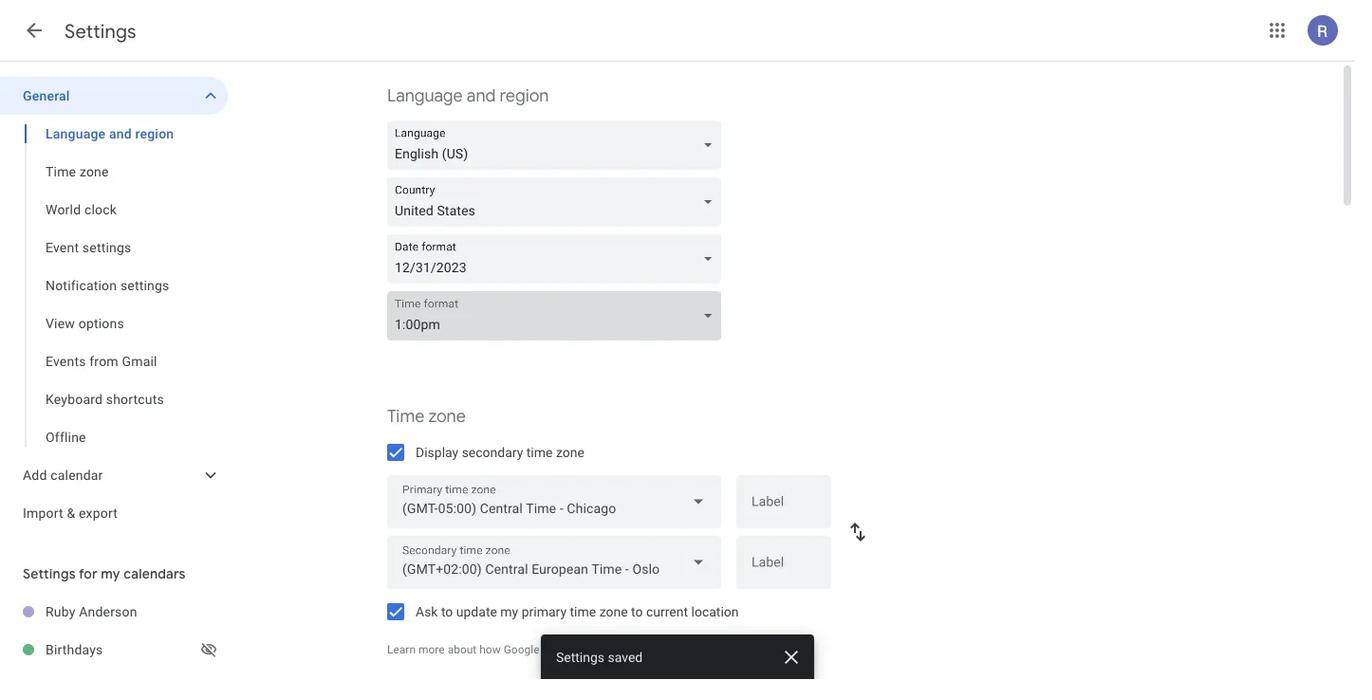 Task type: describe. For each thing, give the bounding box(es) containing it.
location
[[692, 604, 739, 620]]

clock
[[84, 202, 117, 217]]

ruby anderson tree item
[[0, 593, 228, 631]]

ruby
[[46, 604, 76, 620]]

options
[[79, 316, 124, 331]]

tree containing general
[[0, 77, 228, 533]]

events
[[46, 354, 86, 369]]

1 to from the left
[[441, 604, 453, 620]]

time zones link
[[661, 644, 717, 657]]

settings saved
[[556, 650, 643, 666]]

swap time zones image
[[847, 521, 870, 544]]

0 vertical spatial my
[[101, 566, 120, 583]]

secondary
[[462, 445, 523, 460]]

settings for settings saved
[[556, 650, 605, 666]]

0 horizontal spatial region
[[135, 126, 174, 141]]

settings heading
[[65, 19, 137, 43]]

general tree item
[[0, 77, 228, 115]]

about
[[448, 644, 477, 657]]

language and region inside group
[[46, 126, 174, 141]]

language inside group
[[46, 126, 106, 141]]

settings for event settings
[[82, 240, 131, 255]]

saved
[[608, 650, 643, 666]]

add calendar
[[23, 468, 103, 483]]

view
[[46, 316, 75, 331]]

zone right secondary at left bottom
[[556, 445, 585, 460]]

&
[[67, 506, 75, 521]]

go back image
[[23, 19, 46, 42]]

event settings
[[46, 240, 131, 255]]

time zone inside group
[[46, 164, 109, 179]]

add
[[23, 468, 47, 483]]

1 vertical spatial my
[[501, 604, 519, 620]]

across
[[624, 644, 658, 657]]

ruby anderson
[[46, 604, 137, 620]]

zone inside group
[[80, 164, 109, 179]]

events from gmail
[[46, 354, 157, 369]]

display secondary time zone
[[416, 445, 585, 460]]

zone up display
[[429, 406, 466, 428]]

world
[[46, 202, 81, 217]]

settings for my calendars tree
[[0, 593, 228, 669]]

learn
[[387, 644, 416, 657]]

birthdays
[[46, 642, 103, 658]]

import
[[23, 506, 63, 521]]

settings for settings
[[65, 19, 137, 43]]

export
[[79, 506, 118, 521]]

Label for primary time zone. text field
[[752, 496, 817, 522]]

1 horizontal spatial language
[[387, 85, 463, 107]]

1 vertical spatial time
[[570, 604, 596, 620]]

zone up works
[[600, 604, 628, 620]]

0 vertical spatial time
[[527, 445, 553, 460]]

keyboard shortcuts
[[46, 392, 164, 407]]



Task type: locate. For each thing, give the bounding box(es) containing it.
1 vertical spatial region
[[135, 126, 174, 141]]

and
[[467, 85, 496, 107], [109, 126, 132, 141]]

my
[[101, 566, 120, 583], [501, 604, 519, 620]]

time
[[527, 445, 553, 460], [570, 604, 596, 620], [661, 644, 684, 657]]

1 vertical spatial time zone
[[387, 406, 466, 428]]

notification
[[46, 278, 117, 293]]

current
[[647, 604, 688, 620]]

0 vertical spatial and
[[467, 85, 496, 107]]

0 horizontal spatial my
[[101, 566, 120, 583]]

time up display
[[387, 406, 425, 428]]

to right ask
[[441, 604, 453, 620]]

ask
[[416, 604, 438, 620]]

0 vertical spatial language and region
[[387, 85, 549, 107]]

1 vertical spatial language and region
[[46, 126, 174, 141]]

birthdays link
[[46, 631, 197, 669]]

my right the update at bottom
[[501, 604, 519, 620]]

Label for secondary time zone. text field
[[752, 557, 817, 583]]

zone
[[80, 164, 109, 179], [429, 406, 466, 428], [556, 445, 585, 460], [600, 604, 628, 620]]

world clock
[[46, 202, 117, 217]]

learn more about how google calendar works across time zones
[[387, 644, 717, 657]]

offline
[[46, 430, 86, 445]]

settings
[[65, 19, 137, 43], [23, 566, 76, 583], [556, 650, 605, 666]]

settings for notification settings
[[120, 278, 169, 293]]

None field
[[387, 121, 729, 170], [387, 178, 729, 227], [387, 235, 729, 284], [387, 291, 729, 341], [387, 476, 722, 529], [387, 536, 722, 590], [387, 121, 729, 170], [387, 178, 729, 227], [387, 235, 729, 284], [387, 291, 729, 341], [387, 476, 722, 529], [387, 536, 722, 590]]

update
[[457, 604, 497, 620]]

1 horizontal spatial time
[[387, 406, 425, 428]]

import & export
[[23, 506, 118, 521]]

for
[[79, 566, 98, 583]]

time right secondary at left bottom
[[527, 445, 553, 460]]

time up the "world" at top left
[[46, 164, 76, 179]]

0 horizontal spatial time zone
[[46, 164, 109, 179]]

0 horizontal spatial and
[[109, 126, 132, 141]]

0 horizontal spatial language
[[46, 126, 106, 141]]

and inside group
[[109, 126, 132, 141]]

tree
[[0, 77, 228, 533]]

0 vertical spatial settings
[[82, 240, 131, 255]]

time zone
[[46, 164, 109, 179], [387, 406, 466, 428]]

zone up 'clock'
[[80, 164, 109, 179]]

works
[[591, 644, 621, 657]]

time inside group
[[46, 164, 76, 179]]

calendar
[[543, 644, 588, 657]]

settings up options
[[120, 278, 169, 293]]

event
[[46, 240, 79, 255]]

2 horizontal spatial time
[[661, 644, 684, 657]]

view options
[[46, 316, 124, 331]]

ask to update my primary time zone to current location
[[416, 604, 739, 620]]

keyboard
[[46, 392, 103, 407]]

anderson
[[79, 604, 137, 620]]

region
[[500, 85, 549, 107], [135, 126, 174, 141]]

2 vertical spatial time
[[661, 644, 684, 657]]

display
[[416, 445, 459, 460]]

to left current
[[631, 604, 643, 620]]

settings for my calendars
[[23, 566, 186, 583]]

google
[[504, 644, 540, 657]]

notification settings
[[46, 278, 169, 293]]

0 vertical spatial settings
[[65, 19, 137, 43]]

gmail
[[122, 354, 157, 369]]

from
[[90, 354, 118, 369]]

general
[[23, 88, 70, 103]]

2 vertical spatial settings
[[556, 650, 605, 666]]

settings up "general" "tree item"
[[65, 19, 137, 43]]

more
[[419, 644, 445, 657]]

settings left for
[[23, 566, 76, 583]]

time zone up display
[[387, 406, 466, 428]]

time zone up world clock
[[46, 164, 109, 179]]

settings
[[82, 240, 131, 255], [120, 278, 169, 293]]

language
[[387, 85, 463, 107], [46, 126, 106, 141]]

1 horizontal spatial and
[[467, 85, 496, 107]]

1 vertical spatial and
[[109, 126, 132, 141]]

1 vertical spatial language
[[46, 126, 106, 141]]

to
[[441, 604, 453, 620], [631, 604, 643, 620]]

language and region
[[387, 85, 549, 107], [46, 126, 174, 141]]

0 horizontal spatial time
[[527, 445, 553, 460]]

calendars
[[124, 566, 186, 583]]

1 vertical spatial settings
[[23, 566, 76, 583]]

0 vertical spatial language
[[387, 85, 463, 107]]

group containing language and region
[[0, 115, 228, 457]]

birthdays tree item
[[0, 631, 228, 669]]

0 vertical spatial time
[[46, 164, 76, 179]]

my right for
[[101, 566, 120, 583]]

time
[[46, 164, 76, 179], [387, 406, 425, 428]]

settings left the saved
[[556, 650, 605, 666]]

0 horizontal spatial time
[[46, 164, 76, 179]]

0 vertical spatial region
[[500, 85, 549, 107]]

time right primary
[[570, 604, 596, 620]]

settings up notification settings
[[82, 240, 131, 255]]

group
[[0, 115, 228, 457]]

settings for settings for my calendars
[[23, 566, 76, 583]]

how
[[480, 644, 501, 657]]

zones
[[686, 644, 717, 657]]

1 horizontal spatial time
[[570, 604, 596, 620]]

time left "zones"
[[661, 644, 684, 657]]

0 horizontal spatial language and region
[[46, 126, 174, 141]]

1 horizontal spatial time zone
[[387, 406, 466, 428]]

0 horizontal spatial to
[[441, 604, 453, 620]]

shortcuts
[[106, 392, 164, 407]]

1 horizontal spatial to
[[631, 604, 643, 620]]

calendar
[[51, 468, 103, 483]]

1 horizontal spatial region
[[500, 85, 549, 107]]

0 vertical spatial time zone
[[46, 164, 109, 179]]

2 to from the left
[[631, 604, 643, 620]]

primary
[[522, 604, 567, 620]]

1 vertical spatial settings
[[120, 278, 169, 293]]

1 vertical spatial time
[[387, 406, 425, 428]]

1 horizontal spatial my
[[501, 604, 519, 620]]

1 horizontal spatial language and region
[[387, 85, 549, 107]]



Task type: vqa. For each thing, say whether or not it's contained in the screenshot.
First quarter 2:50am button
no



